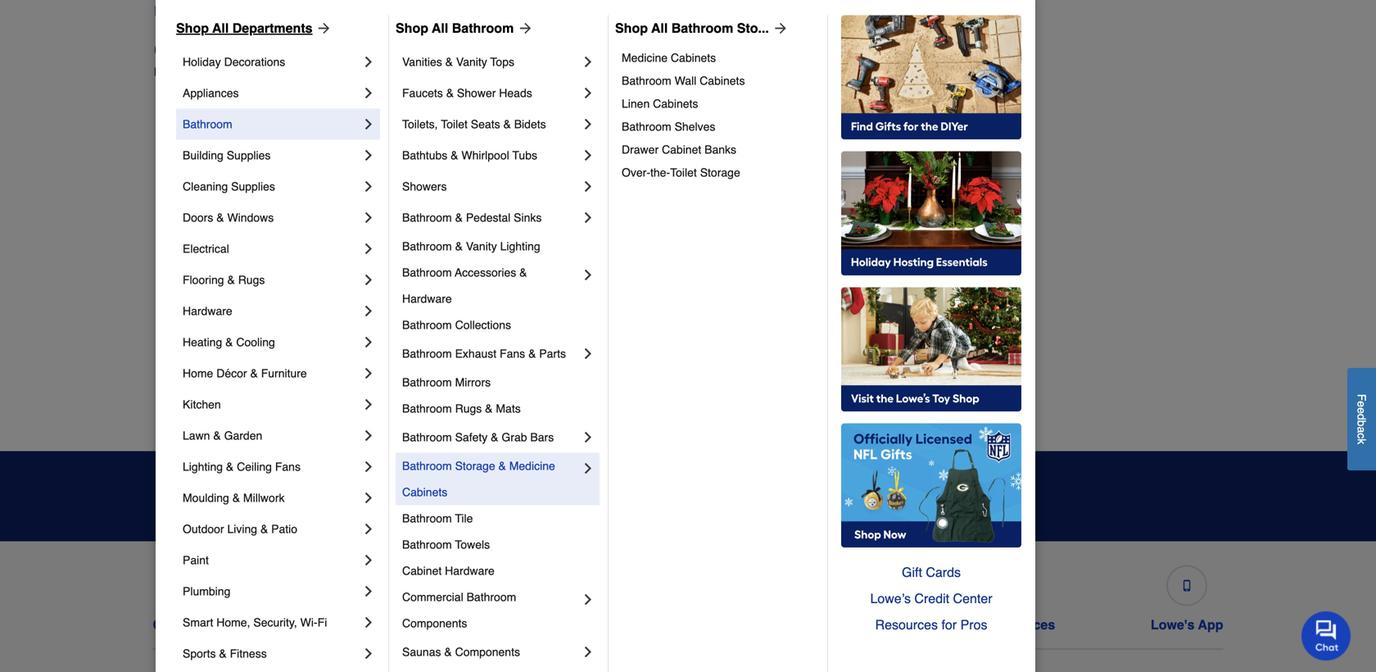 Task type: describe. For each thing, give the bounding box(es) containing it.
bathroom & vanity lighting link
[[402, 233, 597, 259]]

chevron right image for bathtubs & whirlpool tubs
[[580, 147, 597, 163]]

chevron right image for plumbing
[[361, 583, 377, 599]]

toilets, toilet seats & bidets
[[402, 118, 546, 131]]

& inside bathroom accessories & hardware
[[520, 266, 527, 279]]

& right bathtubs
[[451, 149, 459, 162]]

lowe's credit center link
[[842, 586, 1022, 612]]

chevron right image for paint
[[361, 552, 377, 568]]

lowe's for lowe's credit center
[[537, 617, 580, 632]]

new jersey button
[[353, 1, 422, 21]]

shop all bathroom sto...
[[616, 20, 769, 36]]

& right vanities
[[446, 55, 453, 68]]

cleaning supplies
[[183, 180, 275, 193]]

chat invite button image
[[1302, 611, 1352, 661]]

0 vertical spatial cards
[[926, 565, 961, 580]]

order status
[[361, 617, 441, 632]]

0 horizontal spatial gift
[[766, 617, 789, 632]]

toms river link
[[969, 279, 1026, 295]]

faucets & shower heads link
[[402, 77, 580, 109]]

a inside "button"
[[1356, 427, 1369, 433]]

chevron right image for home décor & furniture
[[361, 365, 377, 381]]

hardware inside bathroom accessories & hardware
[[402, 292, 452, 305]]

jersey inside button
[[383, 3, 422, 18]]

bathroom for bathroom wall cabinets
[[622, 74, 672, 87]]

& left millwork
[[233, 491, 240, 504]]

0 horizontal spatial a
[[185, 3, 193, 18]]

& right saunas
[[445, 645, 452, 658]]

chevron right image for bathroom safety & grab bars
[[580, 429, 597, 445]]

center for lowe's credit center
[[626, 617, 667, 632]]

& left shower
[[446, 86, 454, 99]]

banks
[[705, 143, 737, 156]]

f e e d b a c k
[[1356, 394, 1369, 444]]

vanity for tops
[[456, 55, 487, 68]]

lighting inside the bathroom & vanity lighting link
[[500, 240, 541, 253]]

maple
[[702, 150, 733, 163]]

bathroom for bathroom & pedestal sinks
[[402, 211, 452, 224]]

& left patio
[[261, 522, 268, 536]]

doors & windows
[[183, 211, 274, 224]]

1 horizontal spatial gift cards link
[[842, 559, 1022, 586]]

eatontown
[[167, 346, 221, 359]]

grab
[[502, 431, 527, 444]]

sicklerville link
[[969, 246, 1023, 263]]

toilets, toilet seats & bidets link
[[402, 109, 580, 140]]

visit the lowe's toy shop. image
[[842, 287, 1022, 412]]

manchester link
[[702, 115, 762, 132]]

& right doors
[[217, 211, 224, 224]]

flooring
[[183, 273, 224, 286]]

mobile image
[[1182, 580, 1194, 591]]

center for lowe's credit center
[[954, 591, 993, 606]]

bathroom inside bathroom link
[[183, 118, 233, 131]]

resources
[[876, 617, 938, 632]]

supplies for building supplies
[[227, 149, 271, 162]]

piscataway
[[969, 117, 1027, 130]]

eatontown link
[[167, 345, 221, 361]]

hillsborough
[[434, 215, 498, 228]]

egg harbor township
[[167, 379, 277, 392]]

up
[[965, 488, 982, 504]]

lawnside
[[434, 346, 483, 359]]

egg harbor township link
[[167, 377, 277, 394]]

vanity for lighting
[[466, 240, 497, 253]]

bathroom for bathroom accessories & hardware
[[402, 266, 452, 279]]

bathroom for bathroom exhaust fans & parts
[[402, 347, 452, 360]]

cabinet hardware
[[402, 564, 495, 577]]

lawn & garden
[[183, 429, 263, 442]]

faucets
[[402, 86, 443, 99]]

new jersey
[[353, 3, 422, 18]]

chevron right image for outdoor living & patio
[[361, 521, 377, 537]]

turnersville link
[[969, 312, 1028, 328]]

linen cabinets
[[622, 97, 699, 110]]

seats
[[471, 118, 500, 131]]

over-
[[622, 166, 651, 179]]

manahawkin
[[434, 412, 499, 425]]

shop for shop all bathroom sto...
[[616, 20, 648, 36]]

for
[[942, 617, 957, 632]]

chevron right image for sports & fitness
[[361, 645, 377, 662]]

saunas & components link
[[402, 636, 580, 667]]

lowe's
[[871, 591, 911, 606]]

bathroom collections link
[[402, 312, 597, 338]]

bathroom towels
[[402, 538, 490, 551]]

building
[[183, 149, 224, 162]]

holiday hosting essentials. image
[[842, 151, 1022, 276]]

chevron right image for doors & windows
[[361, 209, 377, 226]]

storage inside bathroom storage & medicine cabinets
[[455, 459, 496, 472]]

bathroom inside commercial bathroom components
[[467, 590, 517, 604]]

cabinets up bathroom shelves
[[653, 97, 699, 110]]

sports & fitness
[[183, 647, 267, 660]]

bathroom & vanity lighting
[[402, 240, 541, 253]]

faq
[[239, 617, 266, 632]]

contact
[[153, 617, 202, 632]]

bathroom & pedestal sinks link
[[402, 202, 580, 233]]

river
[[999, 281, 1026, 294]]

mirrors
[[455, 376, 491, 389]]

d
[[1356, 414, 1369, 420]]

chevron right image for smart home, security, wi-fi
[[361, 614, 377, 631]]

shop all bathroom link
[[396, 18, 534, 38]]

electrical
[[183, 242, 229, 255]]

contact us & faq
[[153, 617, 266, 632]]

chevron right image for building supplies
[[361, 147, 377, 163]]

tubs
[[513, 149, 538, 162]]

heating
[[183, 336, 222, 349]]

1 horizontal spatial rugs
[[455, 402, 482, 415]]

cleaning
[[183, 180, 228, 193]]

chevron right image for bathroom & pedestal sinks
[[580, 209, 597, 226]]

credit for lowe's
[[915, 591, 950, 606]]

1 horizontal spatial gift cards
[[902, 565, 961, 580]]

0 vertical spatial gift
[[902, 565, 923, 580]]

hamilton link
[[434, 181, 480, 197]]

drawer cabinet banks link
[[622, 138, 816, 161]]

sto...
[[737, 20, 769, 36]]

wi-
[[301, 616, 318, 629]]

components for saunas & components
[[455, 645, 520, 658]]

east rutherford link
[[167, 312, 248, 328]]

lowe's credit center
[[537, 617, 667, 632]]

directory
[[197, 39, 283, 61]]

rio
[[969, 182, 986, 195]]

bathroom for bathroom rugs & mats
[[402, 402, 452, 415]]

sign
[[933, 488, 961, 504]]

saunas
[[402, 645, 441, 658]]

tops
[[491, 55, 515, 68]]

bathroom for bathroom collections
[[402, 318, 452, 331]]

furniture
[[261, 367, 307, 380]]

bathroom storage & medicine cabinets
[[402, 459, 559, 499]]

bathroom for bathroom & vanity lighting
[[402, 240, 452, 253]]

flemington link
[[434, 115, 491, 132]]

0 vertical spatial cabinet
[[662, 143, 702, 156]]

& down hillsborough 'link'
[[455, 240, 463, 253]]

brunswick
[[193, 281, 246, 294]]

installation
[[929, 617, 998, 632]]

jersey inside city directory lowe's stores in new jersey
[[267, 65, 301, 78]]

cleaning supplies link
[[183, 171, 361, 202]]

commercial bathroom components
[[402, 590, 520, 630]]

ideas
[[562, 503, 591, 516]]

& right us
[[226, 617, 235, 632]]

hardware link
[[183, 295, 361, 327]]

arrow right image for shop all bathroom sto...
[[769, 20, 789, 36]]

bathroom for bathroom storage & medicine cabinets
[[402, 459, 452, 472]]

bathroom for bathroom mirrors
[[402, 376, 452, 389]]

east for east brunswick
[[167, 281, 190, 294]]

plumbing link
[[183, 576, 361, 607]]

find a store link
[[154, 1, 230, 21]]

0 horizontal spatial gift cards link
[[763, 559, 833, 633]]

all for shop all departments
[[212, 20, 229, 36]]

home décor & furniture
[[183, 367, 307, 380]]

piscataway link
[[969, 115, 1027, 132]]



Task type: locate. For each thing, give the bounding box(es) containing it.
0 horizontal spatial medicine
[[510, 459, 556, 472]]

bathroom shelves
[[622, 120, 716, 133]]

1 vertical spatial cards
[[793, 617, 830, 632]]

drawer cabinet banks
[[622, 143, 737, 156]]

chevron right image for vanities & vanity tops
[[580, 54, 597, 70]]

rugs down lumberton link on the bottom left of page
[[455, 402, 482, 415]]

2 east from the top
[[167, 313, 190, 327]]

0 vertical spatial components
[[402, 617, 467, 630]]

bathtubs & whirlpool tubs link
[[402, 140, 580, 171]]

shop inside shop all departments link
[[176, 20, 209, 36]]

cabinet
[[662, 143, 702, 156], [402, 564, 442, 577]]

toilet down drawer cabinet banks
[[671, 166, 697, 179]]

union link
[[969, 345, 999, 361]]

1 vertical spatial gift
[[766, 617, 789, 632]]

chevron right image for appliances
[[361, 85, 377, 101]]

bathroom up bathroom towels
[[402, 512, 452, 525]]

& left ceiling
[[226, 460, 234, 473]]

paint link
[[183, 545, 361, 576]]

lowe's left app
[[1151, 617, 1195, 632]]

share.
[[608, 503, 642, 516]]

lighting down sinks
[[500, 240, 541, 253]]

1 vertical spatial a
[[1356, 427, 1369, 433]]

1 shop from the left
[[176, 20, 209, 36]]

cabinet up over-the-toilet storage
[[662, 143, 702, 156]]

maple shade link
[[702, 148, 769, 164]]

toilets,
[[402, 118, 438, 131]]

new inside city directory lowe's stores in new jersey
[[241, 65, 264, 78]]

customer care image
[[204, 580, 215, 591]]

holiday decorations link
[[183, 46, 361, 77]]

0 horizontal spatial jersey
[[267, 65, 301, 78]]

chevron right image for kitchen
[[361, 396, 377, 413]]

fans
[[500, 347, 526, 360], [275, 460, 301, 473]]

vanities & vanity tops link
[[402, 46, 580, 77]]

butler link
[[167, 181, 197, 197]]

1 horizontal spatial a
[[1356, 427, 1369, 433]]

1 vertical spatial fans
[[275, 460, 301, 473]]

bathroom inside bathroom wall cabinets link
[[622, 74, 672, 87]]

status
[[401, 617, 441, 632]]

decorations
[[224, 55, 285, 68]]

linen cabinets link
[[622, 92, 816, 115]]

1 horizontal spatial gift
[[902, 565, 923, 580]]

jersey down departments
[[267, 65, 301, 78]]

voorhees
[[969, 379, 1017, 392]]

store
[[196, 3, 230, 18]]

sports
[[183, 647, 216, 660]]

1 vertical spatial east
[[167, 313, 190, 327]]

0 horizontal spatial fans
[[275, 460, 301, 473]]

rugs down electrical "link"
[[238, 273, 265, 286]]

shop
[[176, 20, 209, 36], [396, 20, 429, 36], [616, 20, 648, 36]]

brick
[[167, 150, 193, 163]]

0 vertical spatial medicine
[[622, 51, 668, 64]]

0 vertical spatial lighting
[[500, 240, 541, 253]]

all for shop all bathroom
[[432, 20, 449, 36]]

& left parts
[[529, 347, 536, 360]]

cabinets inside bathroom storage & medicine cabinets
[[402, 486, 448, 499]]

arrow right image
[[514, 20, 534, 36], [769, 20, 789, 36]]

bathroom down appliances
[[183, 118, 233, 131]]

east inside east rutherford link
[[167, 313, 190, 327]]

1 horizontal spatial toilet
[[671, 166, 697, 179]]

0 horizontal spatial arrow right image
[[514, 20, 534, 36]]

0 horizontal spatial storage
[[455, 459, 496, 472]]

medicine cabinets
[[622, 51, 716, 64]]

resources for pros link
[[842, 612, 1022, 638]]

flemington
[[434, 117, 491, 130]]

lighting inside lighting & ceiling fans link
[[183, 460, 223, 473]]

0 vertical spatial jersey
[[383, 3, 422, 18]]

1 vertical spatial lighting
[[183, 460, 223, 473]]

shop down find a store
[[176, 20, 209, 36]]

0 horizontal spatial center
[[626, 617, 667, 632]]

supplies inside "link"
[[231, 180, 275, 193]]

1 vertical spatial credit
[[584, 617, 622, 632]]

bathroom down the holmdel link
[[402, 266, 452, 279]]

0 horizontal spatial all
[[212, 20, 229, 36]]

electrical link
[[183, 233, 361, 264]]

0 vertical spatial vanity
[[456, 55, 487, 68]]

flooring & rugs
[[183, 273, 265, 286]]

pros
[[961, 617, 988, 632]]

0 horizontal spatial new
[[241, 65, 264, 78]]

pedestal
[[466, 211, 511, 224]]

delran link
[[167, 214, 201, 230]]

1 vertical spatial toilet
[[671, 166, 697, 179]]

we've
[[504, 503, 537, 516]]

1 horizontal spatial lighting
[[500, 240, 541, 253]]

east inside "east brunswick" link
[[167, 281, 190, 294]]

chevron right image for lighting & ceiling fans
[[361, 458, 377, 475]]

0 vertical spatial supplies
[[227, 149, 271, 162]]

bathroom up the 'linen'
[[622, 74, 672, 87]]

bathroom tile link
[[402, 505, 597, 531]]

bathroom accessories & hardware
[[402, 266, 531, 305]]

lowe's for lowe's app
[[1151, 617, 1195, 632]]

bathroom inside bathroom safety & grab bars link
[[402, 431, 452, 444]]

find a store
[[154, 3, 230, 18]]

trends
[[577, 477, 642, 499]]

bathroom inside bathroom rugs & mats link
[[402, 402, 452, 415]]

inspiration
[[431, 477, 531, 499]]

chevron right image for moulding & millwork
[[361, 490, 377, 506]]

arrow right image for shop all bathroom
[[514, 20, 534, 36]]

2 horizontal spatial lowe's
[[1151, 617, 1195, 632]]

1 vertical spatial jersey
[[267, 65, 301, 78]]

1 vertical spatial medicine
[[510, 459, 556, 472]]

chevron right image for showers
[[580, 178, 597, 195]]

home,
[[217, 616, 250, 629]]

chevron right image for bathroom accessories & hardware
[[580, 267, 597, 283]]

shower
[[457, 86, 496, 99]]

credit inside the lowe's credit center link
[[584, 617, 622, 632]]

medicine up bathroom wall cabinets
[[622, 51, 668, 64]]

bathroom down cabinet hardware link
[[467, 590, 517, 604]]

chevron right image
[[361, 116, 377, 132], [580, 147, 597, 163], [361, 178, 377, 195], [361, 209, 377, 226], [361, 240, 377, 257], [580, 267, 597, 283], [361, 303, 377, 319], [580, 345, 597, 362], [361, 365, 377, 381], [361, 427, 377, 444], [580, 429, 597, 445], [580, 460, 597, 477], [361, 521, 377, 537], [580, 591, 597, 608], [361, 614, 377, 631], [580, 644, 597, 660], [361, 645, 377, 662]]

bathroom inside bathroom accessories & hardware
[[402, 266, 452, 279]]

1 east from the top
[[167, 281, 190, 294]]

1 horizontal spatial city
[[471, 313, 491, 327]]

bidets
[[514, 118, 546, 131]]

& right flooring
[[227, 273, 235, 286]]

& down the bathroom & vanity lighting link
[[520, 266, 527, 279]]

components inside saunas & components link
[[455, 645, 520, 658]]

all down store
[[212, 20, 229, 36]]

in
[[229, 65, 238, 78]]

& right lawn at left bottom
[[213, 429, 221, 442]]

vanity left tops
[[456, 55, 487, 68]]

east brunswick link
[[167, 279, 246, 295]]

fans up bathroom mirrors link
[[500, 347, 526, 360]]

1 vertical spatial cabinet
[[402, 564, 442, 577]]

1 horizontal spatial medicine
[[622, 51, 668, 64]]

security,
[[254, 616, 297, 629]]

bathroom accessories & hardware link
[[402, 259, 580, 312]]

a right find
[[185, 3, 193, 18]]

shop down the new jersey
[[396, 20, 429, 36]]

3 shop from the left
[[616, 20, 648, 36]]

2 horizontal spatial all
[[652, 20, 668, 36]]

bathroom inside shop all bathroom sto... link
[[672, 20, 734, 36]]

0 vertical spatial a
[[185, 3, 193, 18]]

hardware up bathroom collections
[[402, 292, 452, 305]]

bathroom up medicine cabinets link
[[672, 20, 734, 36]]

medicine down the bars
[[510, 459, 556, 472]]

1 vertical spatial components
[[455, 645, 520, 658]]

bathroom down the showers
[[402, 211, 452, 224]]

bathroom inside bathroom towels link
[[402, 538, 452, 551]]

new
[[353, 3, 380, 18], [241, 65, 264, 78]]

millwork
[[243, 491, 285, 504]]

chevron right image for bathroom exhaust fans & parts
[[580, 345, 597, 362]]

arrow right image up medicine cabinets link
[[769, 20, 789, 36]]

arrow right image up tops
[[514, 20, 534, 36]]

0 horizontal spatial shop
[[176, 20, 209, 36]]

shop all departments
[[176, 20, 313, 36]]

1 horizontal spatial all
[[432, 20, 449, 36]]

& right seats
[[504, 118, 511, 131]]

0 horizontal spatial cards
[[793, 617, 830, 632]]

hackettstown
[[434, 150, 503, 163]]

fi
[[318, 616, 327, 629]]

components inside commercial bathroom components
[[402, 617, 467, 630]]

chevron right image for flooring & rugs
[[361, 272, 377, 288]]

bathroom for bathroom safety & grab bars
[[402, 431, 452, 444]]

& left grab
[[491, 431, 499, 444]]

drawer
[[622, 143, 659, 156]]

arrow right image inside shop all bathroom sto... link
[[769, 20, 789, 36]]

0 horizontal spatial lowe's
[[154, 65, 189, 78]]

0 horizontal spatial lighting
[[183, 460, 223, 473]]

& down 'rutherford' on the left
[[226, 336, 233, 349]]

saunas & components
[[402, 645, 520, 658]]

sign up
[[933, 488, 982, 504]]

chevron right image for cleaning supplies
[[361, 178, 377, 195]]

1 vertical spatial city
[[471, 313, 491, 327]]

bathtubs & whirlpool tubs
[[402, 149, 538, 162]]

1 horizontal spatial fans
[[500, 347, 526, 360]]

1 horizontal spatial jersey
[[383, 3, 422, 18]]

credit inside lowe's credit center link
[[915, 591, 950, 606]]

shop inside shop all bathroom sto... link
[[616, 20, 648, 36]]

1 horizontal spatial shop
[[396, 20, 429, 36]]

1 vertical spatial new
[[241, 65, 264, 78]]

all up medicine cabinets
[[652, 20, 668, 36]]

shop all departments link
[[176, 18, 332, 38]]

shop inside shop all bathroom link
[[396, 20, 429, 36]]

credit for lowe's
[[584, 617, 622, 632]]

0 vertical spatial credit
[[915, 591, 950, 606]]

storage inside over-the-toilet storage link
[[701, 166, 741, 179]]

cabinets up linen cabinets link
[[700, 74, 745, 87]]

deals,
[[368, 477, 425, 499]]

0 horizontal spatial gift cards
[[766, 617, 830, 632]]

arrow right image
[[313, 20, 332, 36]]

lighting up 'moulding'
[[183, 460, 223, 473]]

bathroom up 'vanities & vanity tops' link
[[452, 20, 514, 36]]

lowe's left stores
[[154, 65, 189, 78]]

all up vanities
[[432, 20, 449, 36]]

windows
[[227, 211, 274, 224]]

fitness
[[230, 647, 267, 660]]

bathroom down lawnside
[[402, 376, 452, 389]]

chevron right image
[[361, 54, 377, 70], [580, 54, 597, 70], [361, 85, 377, 101], [580, 85, 597, 101], [580, 116, 597, 132], [361, 147, 377, 163], [580, 178, 597, 195], [580, 209, 597, 226], [361, 272, 377, 288], [361, 334, 377, 350], [361, 396, 377, 413], [361, 458, 377, 475], [361, 490, 377, 506], [361, 552, 377, 568], [361, 583, 377, 599]]

0 vertical spatial gift cards
[[902, 565, 961, 580]]

1 vertical spatial storage
[[455, 459, 496, 472]]

bathroom down hillsborough 'link'
[[402, 240, 452, 253]]

bathroom inside bathroom mirrors link
[[402, 376, 452, 389]]

east for east rutherford
[[167, 313, 190, 327]]

& right sports
[[219, 647, 227, 660]]

officially licensed n f l gifts. shop now. image
[[842, 423, 1022, 548]]

toilet left seats
[[441, 118, 468, 131]]

jersey up vanities
[[383, 3, 422, 18]]

bathroom up drawer
[[622, 120, 672, 133]]

bathroom inside the bathroom & vanity lighting link
[[402, 240, 452, 253]]

0 horizontal spatial cabinet
[[402, 564, 442, 577]]

bars
[[531, 431, 554, 444]]

bathroom up the bathroom mirrors
[[402, 347, 452, 360]]

find gifts for the diyer. image
[[842, 15, 1022, 140]]

bathroom for bathroom shelves
[[622, 120, 672, 133]]

e
[[1356, 401, 1369, 407], [1356, 407, 1369, 414]]

chevron right image for holiday decorations
[[361, 54, 377, 70]]

bathroom inside bathroom tile link
[[402, 512, 452, 525]]

arrow right image inside shop all bathroom link
[[514, 20, 534, 36]]

0 vertical spatial fans
[[500, 347, 526, 360]]

lighting & ceiling fans link
[[183, 451, 361, 482]]

fans right ceiling
[[275, 460, 301, 473]]

ceiling
[[237, 460, 272, 473]]

gift cards link
[[763, 559, 833, 633], [842, 559, 1022, 586]]

hardware down "east brunswick" link
[[183, 304, 233, 318]]

bathroom for bathroom towels
[[402, 538, 452, 551]]

smart
[[183, 616, 213, 629]]

e up 'd'
[[1356, 401, 1369, 407]]

1 vertical spatial gift cards
[[766, 617, 830, 632]]

sewell
[[969, 215, 1003, 228]]

1 vertical spatial rugs
[[455, 402, 482, 415]]

2 all from the left
[[432, 20, 449, 36]]

collections
[[455, 318, 511, 331]]

& right décor
[[250, 367, 258, 380]]

0 horizontal spatial rugs
[[238, 273, 265, 286]]

bathroom exhaust fans & parts link
[[402, 338, 580, 369]]

storage up 'inspiration'
[[455, 459, 496, 472]]

medicine inside bathroom storage & medicine cabinets
[[510, 459, 556, 472]]

rio grande
[[969, 182, 1027, 195]]

1 horizontal spatial arrow right image
[[769, 20, 789, 36]]

pickup image
[[395, 580, 407, 591]]

1 all from the left
[[212, 20, 229, 36]]

bathroom shelves link
[[622, 115, 816, 138]]

shop for shop all bathroom
[[396, 20, 429, 36]]

bathroom inside bathroom exhaust fans & parts link
[[402, 347, 452, 360]]

all for shop all bathroom sto...
[[652, 20, 668, 36]]

bathroom down bathroom tile
[[402, 538, 452, 551]]

lowe's inside city directory lowe's stores in new jersey
[[154, 65, 189, 78]]

chevron right image for commercial bathroom components
[[580, 591, 597, 608]]

bathroom inside bathroom shelves link
[[622, 120, 672, 133]]

components for commercial bathroom components
[[402, 617, 467, 630]]

jersey up lawnside
[[434, 313, 468, 327]]

1 horizontal spatial new
[[353, 3, 380, 18]]

0 vertical spatial rugs
[[238, 273, 265, 286]]

2 shop from the left
[[396, 20, 429, 36]]

1 e from the top
[[1356, 401, 1369, 407]]

1 horizontal spatial storage
[[701, 166, 741, 179]]

e up b on the bottom
[[1356, 407, 1369, 414]]

toms
[[969, 281, 996, 294]]

2 e from the top
[[1356, 407, 1369, 414]]

cabinet hardware link
[[402, 558, 597, 584]]

lowe's up saunas & components link
[[537, 617, 580, 632]]

jersey city link
[[434, 312, 491, 328]]

2 vertical spatial jersey
[[434, 313, 468, 327]]

hardware down towels at bottom left
[[445, 564, 495, 577]]

components down "commercial bathroom components" "link"
[[455, 645, 520, 658]]

1 horizontal spatial lowe's
[[537, 617, 580, 632]]

sign up form
[[662, 474, 1009, 518]]

chevron right image for lawn & garden
[[361, 427, 377, 444]]

chevron right image for saunas & components
[[580, 644, 597, 660]]

& up deals, inspiration and trends we've got ideas to share.
[[499, 459, 506, 472]]

& down hamilton 'link'
[[455, 211, 463, 224]]

2 arrow right image from the left
[[769, 20, 789, 36]]

bathroom for bathroom tile
[[402, 512, 452, 525]]

lawn & garden link
[[183, 420, 361, 451]]

chevron right image for electrical
[[361, 240, 377, 257]]

bathroom inside bathroom collections link
[[402, 318, 452, 331]]

1 horizontal spatial cabinet
[[662, 143, 702, 156]]

0 vertical spatial new
[[353, 3, 380, 18]]

2 horizontal spatial shop
[[616, 20, 648, 36]]

bathroom wall cabinets link
[[622, 69, 816, 92]]

safety
[[455, 431, 488, 444]]

cabinets up bathroom tile
[[402, 486, 448, 499]]

bathroom rugs & mats
[[402, 402, 521, 415]]

& inside bathroom storage & medicine cabinets
[[499, 459, 506, 472]]

1 vertical spatial vanity
[[466, 240, 497, 253]]

1 horizontal spatial credit
[[915, 591, 950, 606]]

dimensions image
[[987, 580, 998, 591]]

0 vertical spatial storage
[[701, 166, 741, 179]]

bathroom inside shop all bathroom link
[[452, 20, 514, 36]]

1 horizontal spatial cards
[[926, 565, 961, 580]]

bathroom up deals,
[[402, 459, 452, 472]]

vanity
[[456, 55, 487, 68], [466, 240, 497, 253]]

bathroom inside bathroom storage & medicine cabinets
[[402, 459, 452, 472]]

0 horizontal spatial city
[[154, 39, 191, 61]]

supplies for cleaning supplies
[[231, 180, 275, 193]]

east down 'deptford'
[[167, 281, 190, 294]]

city inside city directory lowe's stores in new jersey
[[154, 39, 191, 61]]

0 vertical spatial toilet
[[441, 118, 468, 131]]

0 vertical spatial east
[[167, 281, 190, 294]]

outdoor living & patio link
[[183, 513, 361, 545]]

& left mats
[[485, 402, 493, 415]]

chevron right image for hardware
[[361, 303, 377, 319]]

patio
[[271, 522, 298, 536]]

2 horizontal spatial jersey
[[434, 313, 468, 327]]

lawnside link
[[434, 345, 483, 361]]

1 vertical spatial supplies
[[231, 180, 275, 193]]

medicine
[[622, 51, 668, 64], [510, 459, 556, 472]]

0 vertical spatial city
[[154, 39, 191, 61]]

bathroom exhaust fans & parts
[[402, 347, 566, 360]]

storage down maple
[[701, 166, 741, 179]]

chevron right image for bathroom
[[361, 116, 377, 132]]

chevron right image for faucets & shower heads
[[580, 85, 597, 101]]

princeton
[[969, 150, 1017, 163]]

components down commercial
[[402, 617, 467, 630]]

0 horizontal spatial toilet
[[441, 118, 468, 131]]

lawn
[[183, 429, 210, 442]]

supplies up windows
[[231, 180, 275, 193]]

chevron right image for bathroom storage & medicine cabinets
[[580, 460, 597, 477]]

0 horizontal spatial credit
[[584, 617, 622, 632]]

vanity up 'accessories' in the left of the page
[[466, 240, 497, 253]]

shop up medicine cabinets
[[616, 20, 648, 36]]

1 vertical spatial center
[[626, 617, 667, 632]]

chevron right image for heating & cooling
[[361, 334, 377, 350]]

east up heating
[[167, 313, 190, 327]]

0 vertical spatial center
[[954, 591, 993, 606]]

3 all from the left
[[652, 20, 668, 36]]

1 arrow right image from the left
[[514, 20, 534, 36]]

hackettstown link
[[434, 148, 503, 164]]

exhaust
[[455, 347, 497, 360]]

bathroom inside bathroom & pedestal sinks link
[[402, 211, 452, 224]]

a up the k on the right of the page
[[1356, 427, 1369, 433]]

bathroom up lawnside
[[402, 318, 452, 331]]

cabinet up "pickup" icon
[[402, 564, 442, 577]]

cabinets up wall
[[671, 51, 716, 64]]

1 horizontal spatial center
[[954, 591, 993, 606]]

shop for shop all departments
[[176, 20, 209, 36]]

showers link
[[402, 171, 580, 202]]

hamilton
[[434, 182, 480, 195]]

chevron right image for toilets, toilet seats & bidets
[[580, 116, 597, 132]]

bathroom down the bathroom mirrors
[[402, 402, 452, 415]]

bathroom collections
[[402, 318, 511, 331]]

bathroom down manahawkin link at the bottom of page
[[402, 431, 452, 444]]

supplies up cleaning supplies
[[227, 149, 271, 162]]

lighting
[[500, 240, 541, 253], [183, 460, 223, 473]]

new inside button
[[353, 3, 380, 18]]



Task type: vqa. For each thing, say whether or not it's contained in the screenshot.
Events
no



